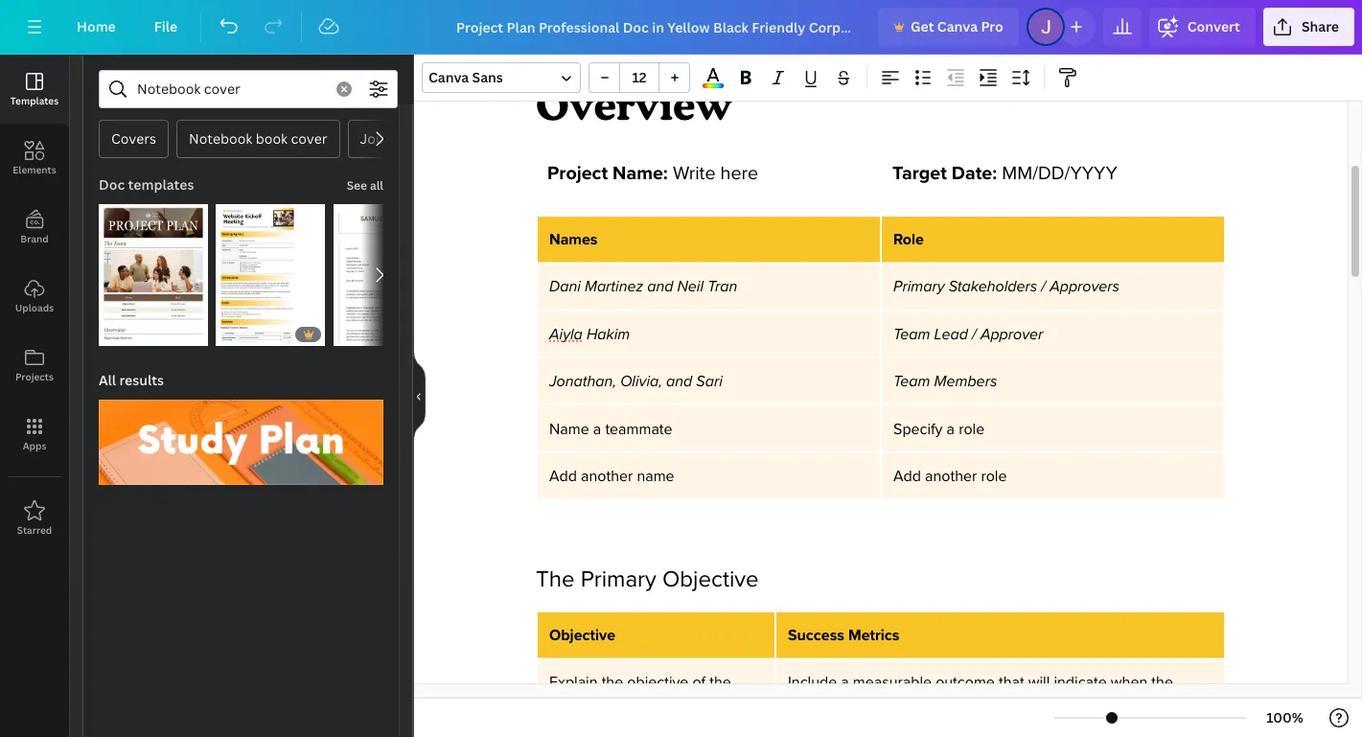 Task type: describe. For each thing, give the bounding box(es) containing it.
uploads button
[[0, 262, 69, 331]]

Search Doc templates search field
[[137, 71, 325, 107]]

notebook book cover button
[[176, 120, 340, 158]]

the primary objective
[[536, 565, 759, 593]]

doc templates
[[99, 175, 194, 194]]

color range image
[[703, 84, 724, 88]]

kickoff meeting doc in orange black white professional gradients style group
[[216, 193, 326, 346]]

kickoff meeting doc in orange black white professional gradients style image
[[216, 204, 326, 346]]

journal cover
[[360, 129, 449, 148]]

cover letter doc in dark green white lines style image
[[333, 204, 443, 346]]

study plan docs banner in bright orange white vibrant professional style group
[[99, 388, 384, 485]]

the
[[536, 565, 575, 593]]

100% button
[[1254, 703, 1316, 734]]

templates
[[10, 94, 59, 107]]

doc templates button
[[97, 166, 196, 204]]

convert
[[1188, 17, 1241, 35]]

elements button
[[0, 124, 69, 193]]

objective
[[662, 565, 759, 593]]

journal cover button
[[348, 120, 461, 158]]

main menu bar
[[0, 0, 1362, 55]]

get canva pro
[[911, 17, 1004, 35]]

see all
[[347, 177, 384, 194]]

convert button
[[1149, 8, 1256, 46]]

hide image
[[413, 350, 426, 442]]

all results
[[99, 371, 164, 389]]

get canva pro button
[[878, 8, 1019, 46]]

results
[[119, 371, 164, 389]]

file button
[[139, 8, 193, 46]]

primary
[[581, 565, 657, 593]]

sans
[[472, 68, 503, 86]]

projects button
[[0, 331, 69, 400]]

apps button
[[0, 400, 69, 469]]

brand button
[[0, 193, 69, 262]]

project plan professional doc in dark brown brown light brown traditional corporate style image
[[99, 204, 208, 346]]

apps
[[23, 439, 46, 453]]

side panel tab list
[[0, 55, 69, 553]]

overview
[[536, 80, 733, 130]]

canva inside popup button
[[429, 68, 469, 86]]

get
[[911, 17, 934, 35]]

share button
[[1264, 8, 1355, 46]]



Task type: locate. For each thing, give the bounding box(es) containing it.
starred
[[17, 524, 52, 537]]

canva left the pro
[[938, 17, 978, 35]]

cover right journal
[[413, 129, 449, 148]]

see
[[347, 177, 367, 194]]

book
[[256, 129, 288, 148]]

cover right book
[[291, 129, 327, 148]]

1 horizontal spatial canva
[[938, 17, 978, 35]]

templates
[[128, 175, 194, 194]]

0 vertical spatial canva
[[938, 17, 978, 35]]

0 horizontal spatial cover
[[291, 129, 327, 148]]

canva sans
[[429, 68, 503, 86]]

1 cover from the left
[[291, 129, 327, 148]]

templates button
[[0, 55, 69, 124]]

elements
[[13, 163, 56, 176]]

doc
[[99, 175, 125, 194]]

group
[[589, 62, 690, 93]]

journal
[[360, 129, 409, 148]]

study plan docs banner in bright orange white vibrant professional style image
[[99, 400, 384, 485]]

canva
[[938, 17, 978, 35], [429, 68, 469, 86]]

canva sans button
[[422, 62, 581, 93]]

project plan professional doc in dark brown brown light brown traditional corporate style group
[[99, 193, 208, 346]]

1 vertical spatial canva
[[429, 68, 469, 86]]

1 horizontal spatial cover
[[413, 129, 449, 148]]

cover
[[291, 129, 327, 148], [413, 129, 449, 148]]

file
[[154, 17, 178, 35]]

share
[[1302, 17, 1339, 35]]

canva left sans
[[429, 68, 469, 86]]

2 cover from the left
[[413, 129, 449, 148]]

home link
[[61, 8, 131, 46]]

brand
[[20, 232, 49, 245]]

100%
[[1267, 709, 1304, 727]]

all
[[370, 177, 384, 194]]

canva inside button
[[938, 17, 978, 35]]

covers
[[111, 129, 156, 148]]

cover letter doc in dark green white lines style group
[[333, 204, 443, 346]]

0 horizontal spatial canva
[[429, 68, 469, 86]]

covers button
[[99, 120, 169, 158]]

Design title text field
[[441, 8, 871, 46]]

notebook
[[189, 129, 252, 148]]

– – number field
[[626, 68, 653, 86]]

see all button
[[345, 166, 385, 204]]

all
[[99, 371, 116, 389]]

starred button
[[0, 484, 69, 553]]

pro
[[981, 17, 1004, 35]]

uploads
[[15, 301, 54, 314]]

projects
[[15, 370, 54, 384]]

notebook book cover
[[189, 129, 327, 148]]

home
[[77, 17, 116, 35]]



Task type: vqa. For each thing, say whether or not it's contained in the screenshot.
grade 9
no



